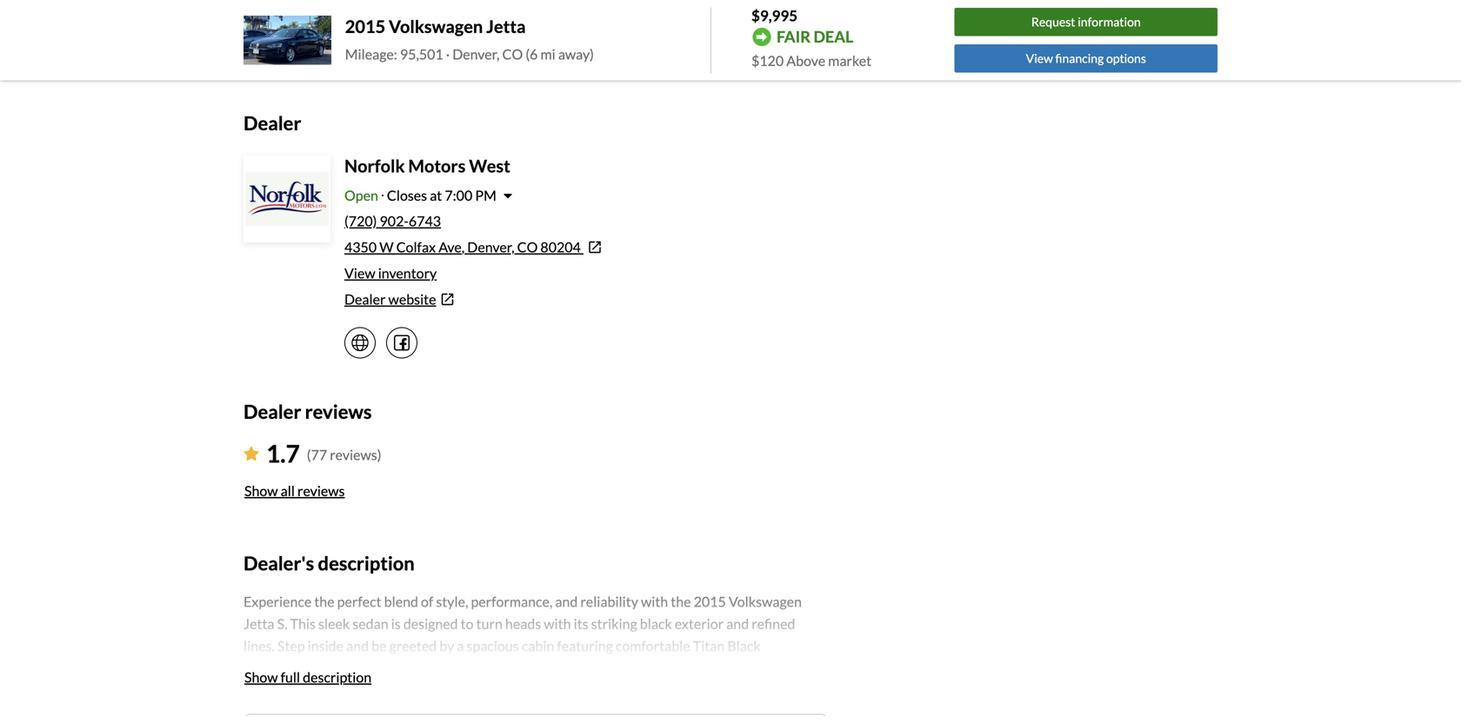 Task type: vqa. For each thing, say whether or not it's contained in the screenshot.
the do at the top left of the page
yes



Task type: locate. For each thing, give the bounding box(es) containing it.
denver, right ·
[[453, 46, 500, 62]]

not
[[539, 40, 554, 53]]

view inventory
[[344, 265, 437, 282]]

1 vertical spatial show
[[244, 669, 278, 686]]

0 vertical spatial co
[[502, 46, 523, 62]]

full
[[281, 669, 300, 686]]

dealer down seller.
[[244, 112, 301, 135]]

dealer up 1.7
[[244, 401, 301, 423]]

1 horizontal spatial financing
[[1056, 51, 1104, 66]]

0 vertical spatial denver,
[[453, 46, 500, 62]]

offer
[[654, 40, 676, 53]]

volkswagen
[[389, 16, 483, 37]]

show inside button
[[244, 483, 278, 500]]

4350
[[344, 239, 377, 256]]

dealer's
[[244, 552, 314, 575]]

guarantee
[[690, 40, 737, 53]]

dealer for dealer reviews
[[244, 401, 301, 423]]

view down 4350
[[344, 265, 375, 282]]

show for dealer's
[[244, 669, 278, 686]]

(720)
[[344, 213, 377, 230]]

0 vertical spatial dealer
[[244, 112, 301, 135]]

dealer for dealer website
[[344, 291, 386, 308]]

1 vertical spatial description
[[303, 669, 372, 686]]

dealer for dealer
[[244, 112, 301, 135]]

0 horizontal spatial financing
[[610, 40, 652, 53]]

1 horizontal spatial view
[[1026, 51, 1053, 66]]

mi
[[541, 46, 556, 62]]

2 vertical spatial dealer
[[244, 401, 301, 423]]

view
[[1026, 51, 1053, 66], [344, 265, 375, 282]]

·
[[446, 46, 450, 62]]

show left the full
[[244, 669, 278, 686]]

pm
[[475, 187, 497, 204]]

2 show from the top
[[244, 669, 278, 686]]

$9,995
[[752, 7, 798, 24]]

already pre-qualified?
[[409, 6, 546, 23]]

show
[[244, 483, 278, 500], [244, 669, 278, 686]]

denver, right ,
[[467, 239, 515, 256]]

payments
[[296, 40, 340, 53]]

do
[[525, 40, 537, 53]]

1 vertical spatial reviews
[[298, 483, 345, 500]]

view inventory link
[[344, 265, 437, 282]]

reviews
[[305, 401, 372, 423], [298, 483, 345, 500]]

0 vertical spatial view
[[1026, 51, 1053, 66]]

at
[[430, 187, 442, 204]]

financing inside *estimated payments are for informational purposes only, and do not represent a financing offer or guarantee of credit from the seller.
[[610, 40, 652, 53]]

norfolk motors west
[[344, 156, 511, 177]]

options
[[1106, 51, 1146, 66]]

show left all
[[244, 483, 278, 500]]

financing
[[610, 40, 652, 53], [1056, 51, 1104, 66]]

show for dealer
[[244, 483, 278, 500]]

description inside 'button'
[[303, 669, 372, 686]]

co left (6
[[502, 46, 523, 62]]

qualified?
[[485, 6, 543, 23]]

2015
[[345, 16, 386, 37]]

fair deal
[[777, 27, 854, 46]]

view financing options
[[1026, 51, 1146, 66]]

west
[[469, 156, 511, 177]]

reviews up the 1.7 (77 reviews)
[[305, 401, 372, 423]]

2015 volkswagen jetta mileage: 95,501 · denver, co (6 mi away)
[[345, 16, 594, 62]]

away)
[[558, 46, 594, 62]]

motors
[[408, 156, 466, 177]]

dealer down view inventory
[[344, 291, 386, 308]]

view down request
[[1026, 51, 1053, 66]]

reviews right all
[[298, 483, 345, 500]]

description
[[318, 552, 415, 575], [303, 669, 372, 686]]

80204
[[541, 239, 581, 256]]

denver,
[[453, 46, 500, 62], [467, 239, 515, 256]]

co
[[502, 46, 523, 62], [517, 239, 538, 256]]

dealer's description
[[244, 552, 415, 575]]

1 show from the top
[[244, 483, 278, 500]]

6743
[[409, 213, 441, 230]]

$120 above market
[[752, 52, 872, 69]]

7:00
[[445, 187, 473, 204]]

0 vertical spatial show
[[244, 483, 278, 500]]

0 horizontal spatial view
[[344, 265, 375, 282]]

co left 80204
[[517, 239, 538, 256]]

only,
[[483, 40, 504, 53]]

4350 w colfax ave , denver, co 80204
[[344, 239, 581, 256]]

show inside 'button'
[[244, 669, 278, 686]]

1 vertical spatial dealer
[[344, 291, 386, 308]]

dealer inside dealer website "link"
[[344, 291, 386, 308]]

1.7 (77 reviews)
[[266, 439, 381, 468]]

norfolk motors west link
[[344, 156, 511, 177]]

financing right a
[[610, 40, 652, 53]]

of
[[739, 40, 748, 53]]

dealer
[[244, 112, 301, 135], [344, 291, 386, 308], [244, 401, 301, 423]]

norfolk
[[344, 156, 405, 177]]

1 vertical spatial view
[[344, 265, 375, 282]]

show all reviews
[[244, 483, 345, 500]]

open closes at 7:00 pm
[[344, 187, 497, 204]]

all
[[281, 483, 295, 500]]

already
[[409, 6, 457, 23]]

closes
[[387, 187, 427, 204]]

market
[[828, 52, 872, 69]]

view for view inventory
[[344, 265, 375, 282]]

(77
[[307, 447, 327, 464]]

show all reviews button
[[244, 472, 346, 511]]

*estimated
[[244, 40, 294, 53]]

view inside button
[[1026, 51, 1053, 66]]

financing down request information button
[[1056, 51, 1104, 66]]

for
[[359, 40, 373, 53]]

norfolk motors west image
[[245, 157, 329, 241]]

jetta
[[486, 16, 526, 37]]

dealer website link
[[344, 289, 828, 310]]



Task type: describe. For each thing, give the bounding box(es) containing it.
request
[[1032, 15, 1076, 29]]

0 vertical spatial description
[[318, 552, 415, 575]]

95,501
[[400, 46, 443, 62]]

ave
[[439, 239, 462, 256]]

1 vertical spatial co
[[517, 239, 538, 256]]

dealer website
[[344, 291, 436, 308]]

above
[[787, 52, 826, 69]]

caret down image
[[504, 189, 512, 203]]

the
[[803, 40, 818, 53]]

902-
[[380, 213, 409, 230]]

financing inside button
[[1056, 51, 1104, 66]]

,
[[462, 239, 465, 256]]

are
[[342, 40, 357, 53]]

reviews inside show all reviews button
[[298, 483, 345, 500]]

2015 volkswagen jetta image
[[244, 16, 331, 65]]

0 vertical spatial reviews
[[305, 401, 372, 423]]

(720) 902-6743 link
[[344, 213, 441, 230]]

*estimated payments are for informational purposes only, and do not represent a financing offer or guarantee of credit from the seller.
[[244, 40, 818, 68]]

view financing options button
[[955, 44, 1218, 73]]

inventory
[[378, 265, 437, 282]]

show full description button
[[244, 659, 372, 697]]

(720) 902-6743
[[344, 213, 441, 230]]

$120
[[752, 52, 784, 69]]

informational
[[375, 40, 437, 53]]

from
[[779, 40, 801, 53]]

request information
[[1032, 15, 1141, 29]]

reviews)
[[330, 447, 381, 464]]

request information button
[[955, 8, 1218, 36]]

information
[[1078, 15, 1141, 29]]

a
[[603, 40, 608, 53]]

represent
[[556, 40, 601, 53]]

dealer reviews
[[244, 401, 372, 423]]

open
[[344, 187, 378, 204]]

colfax
[[396, 239, 436, 256]]

(6
[[526, 46, 538, 62]]

show full description
[[244, 669, 372, 686]]

1 vertical spatial denver,
[[467, 239, 515, 256]]

fair
[[777, 27, 811, 46]]

pre-
[[459, 6, 485, 23]]

star image
[[244, 447, 259, 461]]

and
[[506, 40, 523, 53]]

mileage:
[[345, 46, 397, 62]]

credit
[[750, 40, 777, 53]]

deal
[[814, 27, 854, 46]]

w
[[379, 239, 394, 256]]

seller.
[[244, 56, 270, 68]]

1.7
[[266, 439, 300, 468]]

purposes
[[439, 40, 481, 53]]

or
[[678, 40, 688, 53]]

co inside 2015 volkswagen jetta mileage: 95,501 · denver, co (6 mi away)
[[502, 46, 523, 62]]

view for view financing options
[[1026, 51, 1053, 66]]

denver, inside 2015 volkswagen jetta mileage: 95,501 · denver, co (6 mi away)
[[453, 46, 500, 62]]

website
[[388, 291, 436, 308]]



